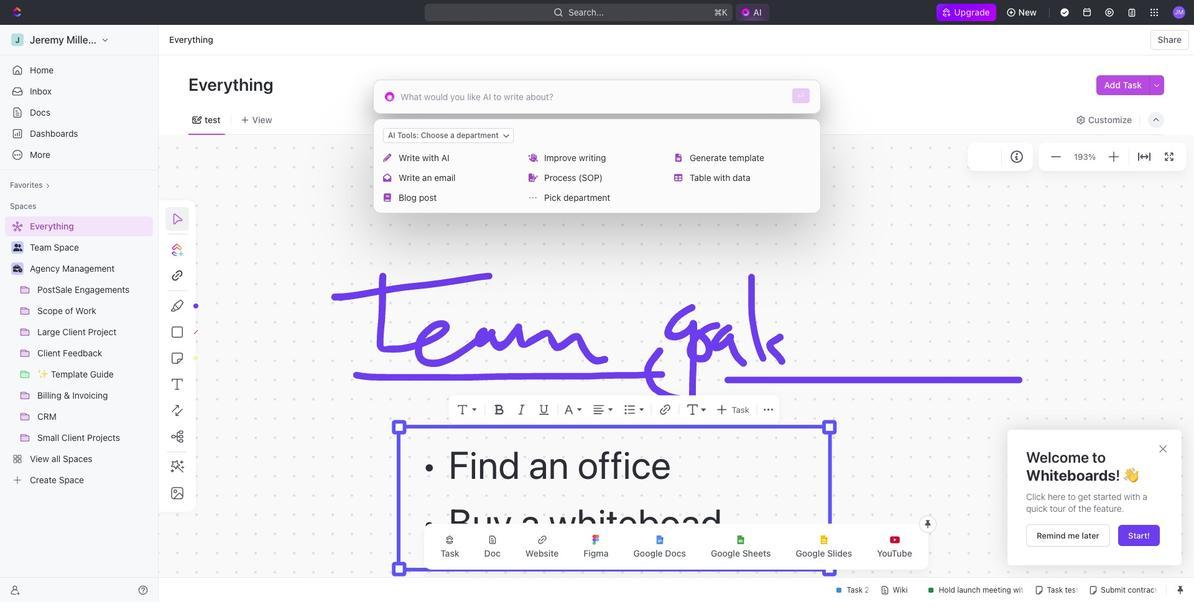 Task type: vqa. For each thing, say whether or not it's contained in the screenshot.
"jeremy miller, , online" image
no



Task type: locate. For each thing, give the bounding box(es) containing it.
2 horizontal spatial with
[[1124, 491, 1140, 502]]

website button
[[515, 527, 569, 566]]

improve writing button
[[524, 148, 667, 168]]

share button
[[1150, 30, 1189, 50]]

docs down inbox
[[30, 107, 50, 118]]

write an email button
[[379, 168, 522, 188]]

me
[[1068, 530, 1080, 540]]

0 vertical spatial department
[[456, 130, 499, 140]]

a up website at the bottom left of page
[[521, 499, 540, 545]]

email
[[434, 172, 456, 183]]

an for find
[[529, 442, 569, 487]]

0 horizontal spatial ai
[[388, 130, 395, 140]]

1 vertical spatial everything
[[188, 74, 277, 95]]

dialog
[[1008, 430, 1182, 565]]

book image
[[384, 194, 391, 202]]

google left sheets
[[711, 548, 740, 558]]

click here to get started with a quick tour of the feature.
[[1026, 491, 1150, 514]]

0 horizontal spatial task
[[440, 548, 459, 558]]

feature.
[[1094, 503, 1124, 514]]

find an office
[[448, 442, 671, 487]]

choose
[[421, 130, 448, 140]]

0 vertical spatial task
[[1123, 80, 1142, 90]]

of
[[1068, 503, 1076, 514]]

an
[[422, 172, 432, 183], [529, 442, 569, 487]]

0 horizontal spatial docs
[[30, 107, 50, 118]]

spaces
[[10, 202, 36, 211]]

department inside button
[[456, 130, 499, 140]]

start! button
[[1118, 525, 1160, 546]]

to up of
[[1068, 491, 1076, 502]]

test link
[[202, 111, 221, 128]]

1 vertical spatial ai
[[441, 152, 449, 163]]

0 horizontal spatial a
[[450, 130, 454, 140]]

1 horizontal spatial with
[[714, 172, 730, 183]]

department down (sop)
[[563, 192, 610, 203]]

google slides
[[796, 548, 852, 558]]

write
[[399, 152, 420, 163], [399, 172, 420, 183]]

google
[[633, 548, 663, 558], [711, 548, 740, 558], [796, 548, 825, 558]]

everything link
[[166, 32, 216, 47]]

1 vertical spatial to
[[1068, 491, 1076, 502]]

⏎ button
[[792, 88, 810, 103]]

2 google from the left
[[711, 548, 740, 558]]

dashboards link
[[5, 124, 153, 144]]

upgrade link
[[937, 4, 996, 21]]

data
[[733, 172, 750, 183]]

google down "whiteboad"
[[633, 548, 663, 558]]

new
[[1018, 7, 1037, 17]]

0 horizontal spatial google
[[633, 548, 663, 558]]

1 horizontal spatial to
[[1092, 448, 1106, 466]]

slides
[[827, 548, 852, 558]]

favorites
[[10, 180, 43, 190]]

write right pencil icon
[[399, 152, 420, 163]]

website
[[525, 548, 559, 558]]

agency
[[30, 263, 60, 274]]

pencil image
[[383, 154, 392, 162]]

welcome to whiteboards ! 👋
[[1026, 448, 1139, 484]]

an inside write an email button
[[422, 172, 432, 183]]

0 vertical spatial task button
[[713, 401, 752, 418]]

improve
[[544, 152, 576, 163]]

with left data
[[714, 172, 730, 183]]

0 vertical spatial docs
[[30, 107, 50, 118]]

0 horizontal spatial with
[[422, 152, 439, 163]]

write for write with ai
[[399, 152, 420, 163]]

table
[[690, 172, 711, 183]]

department
[[456, 130, 499, 140], [563, 192, 610, 203]]

google inside 'button'
[[633, 548, 663, 558]]

business time image
[[13, 265, 22, 272]]

1 horizontal spatial task
[[732, 405, 749, 415]]

figma
[[584, 548, 609, 558]]

1 vertical spatial docs
[[665, 548, 686, 558]]

⌘k
[[714, 7, 728, 17]]

1 horizontal spatial department
[[563, 192, 610, 203]]

tools:
[[397, 130, 419, 140]]

everything
[[169, 34, 213, 45], [188, 74, 277, 95]]

0 vertical spatial with
[[422, 152, 439, 163]]

add task
[[1104, 80, 1142, 90]]

process (sop)
[[544, 172, 603, 183]]

inbox link
[[5, 81, 153, 101]]

google slides button
[[786, 527, 862, 566]]

1 horizontal spatial an
[[529, 442, 569, 487]]

1 horizontal spatial google
[[711, 548, 740, 558]]

generate template
[[690, 152, 764, 163]]

generate template button
[[670, 148, 813, 168]]

ai tools: choose a department button
[[383, 128, 514, 143]]

a inside "click here to get started with a quick tour of the feature."
[[1143, 491, 1147, 502]]

write up blog
[[399, 172, 420, 183]]

👋
[[1124, 466, 1139, 484]]

generate
[[690, 152, 727, 163]]

0 horizontal spatial department
[[456, 130, 499, 140]]

2 horizontal spatial a
[[1143, 491, 1147, 502]]

0 vertical spatial everything
[[169, 34, 213, 45]]

favorites button
[[5, 178, 55, 193]]

to up "whiteboards" in the right of the page
[[1092, 448, 1106, 466]]

1 horizontal spatial a
[[521, 499, 540, 545]]

docs
[[30, 107, 50, 118], [665, 548, 686, 558]]

1 vertical spatial with
[[714, 172, 730, 183]]

ai left tools:
[[388, 130, 395, 140]]

2 write from the top
[[399, 172, 420, 183]]

with up write an email
[[422, 152, 439, 163]]

google left slides
[[796, 548, 825, 558]]

0 vertical spatial ai
[[388, 130, 395, 140]]

1 vertical spatial write
[[399, 172, 420, 183]]

1 write from the top
[[399, 152, 420, 163]]

to
[[1092, 448, 1106, 466], [1068, 491, 1076, 502]]

2 horizontal spatial task
[[1123, 80, 1142, 90]]

ai
[[388, 130, 395, 140], [441, 152, 449, 163]]

with down '👋'
[[1124, 491, 1140, 502]]

1 vertical spatial task button
[[431, 527, 469, 566]]

task button
[[713, 401, 752, 418], [431, 527, 469, 566]]

task inside button
[[1123, 80, 1142, 90]]

google sheets
[[711, 548, 771, 558]]

google for google slides
[[796, 548, 825, 558]]

ai tools: choose a department
[[388, 130, 499, 140]]

department up write with ai button
[[456, 130, 499, 140]]

writing
[[579, 152, 606, 163]]

google sheets button
[[701, 527, 781, 566]]

google docs
[[633, 548, 686, 558]]

ai inside dropdown button
[[388, 130, 395, 140]]

2 horizontal spatial google
[[796, 548, 825, 558]]

1 vertical spatial department
[[563, 192, 610, 203]]

1 vertical spatial an
[[529, 442, 569, 487]]

docs inside sidebar navigation
[[30, 107, 50, 118]]

a
[[450, 130, 454, 140], [1143, 491, 1147, 502], [521, 499, 540, 545]]

department inside "button"
[[563, 192, 610, 203]]

1 google from the left
[[633, 548, 663, 558]]

doc button
[[474, 527, 510, 566]]

0 vertical spatial to
[[1092, 448, 1106, 466]]

post
[[419, 192, 437, 203]]

ai up email
[[441, 152, 449, 163]]

envelope open image
[[383, 174, 392, 182]]

docs down "whiteboad"
[[665, 548, 686, 558]]

0 horizontal spatial task button
[[431, 527, 469, 566]]

home
[[30, 65, 54, 75]]

0 vertical spatial write
[[399, 152, 420, 163]]

1 horizontal spatial task button
[[713, 401, 752, 418]]

table with data
[[690, 172, 750, 183]]

add
[[1104, 80, 1121, 90]]

test
[[205, 114, 221, 125]]

(sop)
[[579, 172, 603, 183]]

to inside welcome to whiteboards ! 👋
[[1092, 448, 1106, 466]]

google for google docs
[[633, 548, 663, 558]]

template
[[729, 152, 764, 163]]

3 google from the left
[[796, 548, 825, 558]]

1 vertical spatial task
[[732, 405, 749, 415]]

new button
[[1001, 2, 1044, 22]]

a right the choose
[[450, 130, 454, 140]]

with
[[422, 152, 439, 163], [714, 172, 730, 183], [1124, 491, 1140, 502]]

0 horizontal spatial an
[[422, 172, 432, 183]]

0 vertical spatial an
[[422, 172, 432, 183]]

find
[[448, 442, 520, 487]]

0 horizontal spatial to
[[1068, 491, 1076, 502]]

a right started
[[1143, 491, 1147, 502]]

1 horizontal spatial docs
[[665, 548, 686, 558]]

2 vertical spatial with
[[1124, 491, 1140, 502]]

google docs button
[[624, 527, 696, 566]]

get
[[1078, 491, 1091, 502]]

a inside button
[[450, 130, 454, 140]]



Task type: describe. For each thing, give the bounding box(es) containing it.
blog post button
[[379, 188, 522, 208]]

buy
[[448, 499, 512, 545]]

write with ai button
[[379, 148, 522, 168]]

193%
[[1074, 152, 1096, 162]]

doc
[[484, 548, 501, 558]]

upgrade
[[954, 7, 990, 17]]

file word image
[[675, 154, 682, 162]]

youtube button
[[867, 527, 922, 566]]

whiteboad
[[549, 499, 722, 545]]

pick department
[[544, 192, 610, 203]]

an for write
[[422, 172, 432, 183]]

blog post
[[399, 192, 437, 203]]

search...
[[569, 7, 604, 17]]

What would you like AI to write about? text field
[[401, 90, 781, 103]]

pick
[[544, 192, 561, 203]]

management
[[62, 263, 115, 274]]

ai tools: choose a department button
[[383, 128, 514, 143]]

file signature image
[[528, 174, 538, 182]]

hand sparkles image
[[528, 154, 538, 162]]

improve writing
[[544, 152, 606, 163]]

remind me later
[[1037, 530, 1099, 540]]

pick department button
[[524, 188, 667, 208]]

welcome
[[1026, 448, 1089, 466]]

write for write an email
[[399, 172, 420, 183]]

the
[[1078, 503, 1091, 514]]

to inside "click here to get started with a quick tour of the feature."
[[1068, 491, 1076, 502]]

table image
[[674, 174, 683, 182]]

process (sop) button
[[524, 168, 667, 188]]

!
[[1116, 466, 1120, 484]]

with for write
[[422, 152, 439, 163]]

193% button
[[1072, 149, 1098, 164]]

tour
[[1050, 503, 1066, 514]]

table with data button
[[670, 168, 813, 188]]

×
[[1158, 439, 1168, 456]]

with inside "click here to get started with a quick tour of the feature."
[[1124, 491, 1140, 502]]

later
[[1082, 530, 1099, 540]]

with for table
[[714, 172, 730, 183]]

started
[[1093, 491, 1122, 502]]

add task button
[[1097, 75, 1149, 95]]

whiteboards
[[1026, 466, 1116, 484]]

office
[[577, 442, 671, 487]]

google for google sheets
[[711, 548, 740, 558]]

dashboards
[[30, 128, 78, 139]]

docs link
[[5, 103, 153, 123]]

customize
[[1088, 114, 1132, 125]]

sidebar navigation
[[0, 25, 159, 602]]

dialog containing ×
[[1008, 430, 1182, 565]]

docs inside 'button'
[[665, 548, 686, 558]]

figma button
[[574, 527, 619, 566]]

sheets
[[742, 548, 771, 558]]

remind
[[1037, 530, 1066, 540]]

2 vertical spatial task
[[440, 548, 459, 558]]

youtube
[[877, 548, 912, 558]]

share
[[1158, 34, 1182, 45]]

customize button
[[1072, 111, 1136, 128]]

inbox
[[30, 86, 52, 96]]

agency management
[[30, 263, 115, 274]]

× button
[[1158, 439, 1168, 456]]

quick
[[1026, 503, 1048, 514]]

blog
[[399, 192, 417, 203]]

here
[[1048, 491, 1066, 502]]

⏎
[[797, 91, 805, 100]]

write an email
[[399, 172, 456, 183]]

start!
[[1128, 530, 1150, 540]]

write with ai
[[399, 152, 449, 163]]

remind me later button
[[1026, 524, 1110, 547]]

1 horizontal spatial ai
[[441, 152, 449, 163]]



